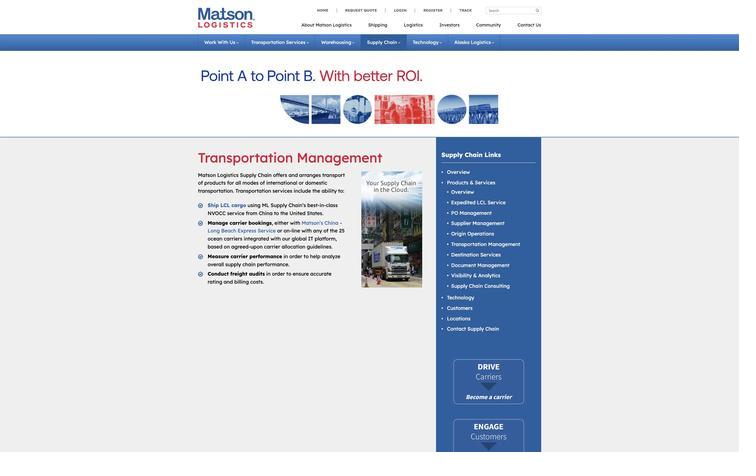 Task type: vqa. For each thing, say whether or not it's contained in the screenshot.
costs. "order"
yes



Task type: describe. For each thing, give the bounding box(es) containing it.
chain inside matson logistics supply chain offers and arranges transport of products for all modes of international or domestic transportation. transportation services include the ability to:
[[258, 172, 272, 178]]

work with us
[[204, 39, 235, 45]]

warehousing link
[[321, 39, 355, 45]]

overview for technology
[[447, 169, 470, 176]]

alaska logistics
[[455, 39, 491, 45]]

service inside "matson's china – long beach express service"
[[258, 228, 276, 234]]

work with us link
[[204, 39, 239, 45]]

supplier management link
[[451, 220, 505, 227]]

login
[[394, 8, 407, 12]]

investors link
[[431, 20, 468, 32]]

visibility & analytics link
[[451, 273, 501, 279]]

logistics inside matson logistics supply chain offers and arranges transport of products for all modes of international or domestic transportation. transportation services include the ability to:
[[217, 172, 239, 178]]

visibility & analytics
[[451, 273, 501, 279]]

1 horizontal spatial with
[[290, 220, 300, 226]]

supply chain consulting link
[[451, 283, 510, 290]]

of inside 'or on-line with any of the 25 ocean carriers integrated with our global it platform, based on agreed-upon carrier allocation guidelines.'
[[324, 228, 329, 234]]

alaska logistics link
[[455, 39, 495, 45]]

customers link
[[447, 305, 473, 312]]

logistics down login
[[404, 22, 423, 28]]

the inside 'or on-line with any of the 25 ocean carriers integrated with our global it platform, based on agreed-upon carrier allocation guidelines.'
[[330, 228, 338, 234]]

chain's
[[289, 202, 306, 209]]

management for document management link at bottom right
[[478, 262, 510, 269]]

products
[[447, 180, 469, 186]]

based
[[208, 244, 223, 250]]

management for transportation management link
[[488, 241, 521, 248]]

supply chain links section
[[429, 138, 548, 453]]

services for transportation
[[286, 39, 306, 45]]

request
[[345, 8, 363, 12]]

supply chain link
[[367, 39, 400, 45]]

shipping link
[[360, 20, 396, 32]]

chain for supply chain consulting
[[469, 283, 483, 290]]

include
[[294, 188, 311, 194]]

destination
[[451, 252, 479, 258]]

transport
[[322, 172, 345, 178]]

technology inside supply chain links section
[[447, 295, 475, 301]]

login link
[[385, 8, 415, 13]]

or inside 'or on-line with any of the 25 ocean carriers integrated with our global it platform, based on agreed-upon carrier allocation guidelines.'
[[277, 228, 282, 234]]

transportation.
[[198, 188, 234, 194]]

service
[[227, 210, 245, 217]]

0 horizontal spatial technology
[[413, 39, 439, 45]]

carrier image
[[451, 358, 526, 407]]

guidelines.
[[307, 244, 333, 250]]

to for help
[[304, 253, 309, 260]]

costs.
[[250, 279, 264, 285]]

logistics up 'warehousing' link
[[333, 22, 352, 28]]

in-
[[320, 202, 326, 209]]

supplier management
[[451, 220, 505, 227]]

and inside the in order to ensure accurate rating and billing costs.
[[224, 279, 233, 285]]

chain for supply chain links
[[465, 151, 483, 159]]

ml
[[262, 202, 269, 209]]

origin operations link
[[451, 231, 494, 237]]

it
[[308, 236, 313, 242]]

transportation services
[[251, 39, 306, 45]]

service inside supply chain links section
[[488, 200, 506, 206]]

transportation services link
[[251, 39, 309, 45]]

search image
[[536, 9, 539, 12]]

analyze
[[322, 253, 340, 260]]

us inside top menu 'navigation'
[[536, 22, 541, 28]]

measure carrier performance
[[208, 253, 282, 260]]

chain for supply chain
[[384, 39, 397, 45]]

on-
[[284, 228, 292, 234]]

with
[[218, 39, 228, 45]]

origin
[[451, 231, 466, 237]]

document management
[[451, 262, 510, 269]]

united
[[290, 210, 306, 217]]

track
[[460, 8, 472, 12]]

carrier for performance
[[231, 253, 248, 260]]

on
[[224, 244, 230, 250]]

contact for contact supply chain
[[447, 326, 466, 333]]

matson's china – long beach express service
[[208, 220, 342, 234]]

the inside matson logistics supply chain offers and arranges transport of products for all modes of international or domestic transportation. transportation services include the ability to:
[[313, 188, 320, 194]]

contact supply chain link
[[447, 326, 499, 333]]

0 horizontal spatial transportation management
[[198, 149, 383, 166]]

contact us
[[518, 22, 541, 28]]

management for supplier management link
[[473, 220, 505, 227]]

all
[[236, 180, 241, 186]]

billing
[[234, 279, 249, 285]]

services
[[273, 188, 292, 194]]

any
[[313, 228, 322, 234]]

locations link
[[447, 316, 471, 322]]

po management
[[451, 210, 492, 216]]

performance
[[250, 253, 282, 260]]

po management link
[[451, 210, 492, 216]]

supply chain consulting
[[451, 283, 510, 290]]

contact for contact us
[[518, 22, 535, 28]]

& for products
[[470, 180, 474, 186]]

matson's
[[302, 220, 323, 226]]

home
[[317, 8, 328, 12]]

ability
[[322, 188, 337, 194]]

0 horizontal spatial of
[[198, 180, 203, 186]]

operations
[[468, 231, 494, 237]]

products & services link
[[447, 180, 496, 186]]

line
[[292, 228, 300, 234]]

bookings
[[249, 220, 272, 226]]

conduct
[[208, 271, 229, 277]]

transportation management inside supply chain links section
[[451, 241, 521, 248]]

destination services link
[[451, 252, 501, 258]]

management for po management link
[[460, 210, 492, 216]]

work
[[204, 39, 216, 45]]

freight
[[230, 271, 248, 277]]

class
[[326, 202, 338, 209]]

to for ensure
[[287, 271, 291, 277]]

products & services
[[447, 180, 496, 186]]

in for conduct freight audits
[[266, 271, 271, 277]]

overview for po management
[[451, 189, 474, 195]]

long
[[208, 228, 220, 234]]

ocean
[[208, 236, 223, 242]]

conduct freight audits
[[208, 271, 265, 277]]

alaska services image
[[202, 56, 538, 130]]

to:
[[338, 188, 344, 194]]

top menu navigation
[[302, 20, 541, 32]]

states.
[[307, 210, 324, 217]]

the inside using ml supply chain's best-in-class nvocc service from china to the united states.
[[280, 210, 288, 217]]

document management link
[[451, 262, 510, 269]]



Task type: locate. For each thing, give the bounding box(es) containing it.
1 vertical spatial with
[[302, 228, 312, 234]]

contact down the search search field
[[518, 22, 535, 28]]

ensure
[[293, 271, 309, 277]]

1 horizontal spatial or
[[299, 180, 304, 186]]

& for visibility
[[473, 273, 477, 279]]

matson logistics supply chain offers and arranges transport of products for all modes of international or domestic transportation. transportation services include the ability to:
[[198, 172, 345, 194]]

1 vertical spatial carrier
[[264, 244, 280, 250]]

register
[[424, 8, 443, 12]]

to inside using ml supply chain's best-in-class nvocc service from china to the united states.
[[274, 210, 279, 217]]

supply inside matson logistics supply chain offers and arranges transport of products for all modes of international or domestic transportation. transportation services include the ability to:
[[240, 172, 257, 178]]

overview up expedited
[[451, 189, 474, 195]]

transportation inside matson logistics supply chain offers and arranges transport of products for all modes of international or domestic transportation. transportation services include the ability to:
[[236, 188, 271, 194]]

None search field
[[486, 7, 541, 14]]

contact inside top menu 'navigation'
[[518, 22, 535, 28]]

1 vertical spatial technology link
[[447, 295, 475, 301]]

overview link up products
[[447, 169, 470, 176]]

2 vertical spatial to
[[287, 271, 291, 277]]

0 horizontal spatial technology link
[[413, 39, 442, 45]]

1 vertical spatial services
[[475, 180, 496, 186]]

services up expedited lcl service
[[475, 180, 496, 186]]

2 vertical spatial the
[[330, 228, 338, 234]]

matson down home
[[316, 22, 332, 28]]

in down performance. on the left bottom of the page
[[266, 271, 271, 277]]

consulting
[[484, 283, 510, 290]]

1 vertical spatial contact
[[447, 326, 466, 333]]

& down document management link at bottom right
[[473, 273, 477, 279]]

1 vertical spatial or
[[277, 228, 282, 234]]

services down 'about'
[[286, 39, 306, 45]]

service up 'po management'
[[488, 200, 506, 206]]

order for performance.
[[289, 253, 302, 260]]

0 horizontal spatial china
[[259, 210, 273, 217]]

the
[[313, 188, 320, 194], [280, 210, 288, 217], [330, 228, 338, 234]]

0 horizontal spatial matson
[[198, 172, 216, 178]]

or inside matson logistics supply chain offers and arranges transport of products for all modes of international or domestic transportation. transportation services include the ability to:
[[299, 180, 304, 186]]

overview link for po management
[[451, 189, 474, 195]]

1 vertical spatial china
[[325, 220, 339, 226]]

matson inside matson logistics supply chain offers and arranges transport of products for all modes of international or domestic transportation. transportation services include the ability to:
[[198, 172, 216, 178]]

0 horizontal spatial us
[[230, 39, 235, 45]]

contact inside supply chain links section
[[447, 326, 466, 333]]

0 vertical spatial contact
[[518, 22, 535, 28]]

expedited lcl service link
[[451, 200, 506, 206]]

technology link up customers link
[[447, 295, 475, 301]]

supply chain links
[[442, 151, 501, 159]]

destination services
[[451, 252, 501, 258]]

0 horizontal spatial service
[[258, 228, 276, 234]]

supplier
[[451, 220, 471, 227]]

overview link for technology
[[447, 169, 470, 176]]

0 horizontal spatial to
[[274, 210, 279, 217]]

0 vertical spatial to
[[274, 210, 279, 217]]

carrier down agreed-
[[231, 253, 248, 260]]

us down the search image
[[536, 22, 541, 28]]

manage
[[208, 220, 228, 226]]

supply inside using ml supply chain's best-in-class nvocc service from china to the united states.
[[271, 202, 287, 209]]

0 horizontal spatial with
[[271, 236, 281, 242]]

0 vertical spatial overview link
[[447, 169, 470, 176]]

,
[[272, 220, 273, 226]]

to inside in order to help analyze overall supply chain performance.
[[304, 253, 309, 260]]

upon
[[251, 244, 263, 250]]

0 vertical spatial technology link
[[413, 39, 442, 45]]

0 vertical spatial us
[[536, 22, 541, 28]]

manage carrier bookings , either with
[[208, 220, 302, 226]]

0 vertical spatial with
[[290, 220, 300, 226]]

1 vertical spatial in
[[266, 271, 271, 277]]

1 horizontal spatial in
[[284, 253, 288, 260]]

china inside using ml supply chain's best-in-class nvocc service from china to the united states.
[[259, 210, 273, 217]]

order inside in order to help analyze overall supply chain performance.
[[289, 253, 302, 260]]

overview up products
[[447, 169, 470, 176]]

request quote
[[345, 8, 377, 12]]

order inside the in order to ensure accurate rating and billing costs.
[[272, 271, 285, 277]]

contact us image
[[451, 418, 526, 453]]

in inside the in order to ensure accurate rating and billing costs.
[[266, 271, 271, 277]]

1 vertical spatial &
[[473, 273, 477, 279]]

contact us link
[[509, 20, 541, 32]]

china inside "matson's china – long beach express service"
[[325, 220, 339, 226]]

to left the help at left bottom
[[304, 253, 309, 260]]

services down transportation management link
[[481, 252, 501, 258]]

lcl up po management link
[[477, 200, 486, 206]]

investors
[[440, 22, 460, 28]]

accurate
[[310, 271, 332, 277]]

domestic
[[305, 180, 327, 186]]

order down allocation at the left bottom of page
[[289, 253, 302, 260]]

0 vertical spatial service
[[488, 200, 506, 206]]

of left products
[[198, 180, 203, 186]]

1 vertical spatial service
[[258, 228, 276, 234]]

matson inside about matson logistics link
[[316, 22, 332, 28]]

order
[[289, 253, 302, 260], [272, 271, 285, 277]]

in for measure carrier performance
[[284, 253, 288, 260]]

0 vertical spatial technology
[[413, 39, 439, 45]]

0 vertical spatial &
[[470, 180, 474, 186]]

0 horizontal spatial contact
[[447, 326, 466, 333]]

Search search field
[[486, 7, 541, 14]]

carrier
[[230, 220, 247, 226], [264, 244, 280, 250], [231, 253, 248, 260]]

audits
[[249, 271, 265, 277]]

service
[[488, 200, 506, 206], [258, 228, 276, 234]]

china down "ml" at the top left
[[259, 210, 273, 217]]

overview link up expedited
[[451, 189, 474, 195]]

matson logistics image
[[198, 8, 255, 28]]

beach
[[221, 228, 236, 234]]

management down operations
[[488, 241, 521, 248]]

25
[[339, 228, 345, 234]]

carrier down service
[[230, 220, 247, 226]]

0 vertical spatial transportation management
[[198, 149, 383, 166]]

management up supplier management at right
[[460, 210, 492, 216]]

ship lcl cargo link
[[208, 202, 246, 209]]

management up transport
[[297, 149, 383, 166]]

of right modes
[[260, 180, 265, 186]]

products
[[204, 180, 226, 186]]

lcl for expedited
[[477, 200, 486, 206]]

1 horizontal spatial transportation management
[[451, 241, 521, 248]]

1 horizontal spatial and
[[289, 172, 298, 178]]

0 vertical spatial and
[[289, 172, 298, 178]]

1 horizontal spatial matson
[[316, 22, 332, 28]]

the up 'either'
[[280, 210, 288, 217]]

document
[[451, 262, 476, 269]]

with up it
[[302, 228, 312, 234]]

best-
[[307, 202, 320, 209]]

order for costs.
[[272, 271, 285, 277]]

overview link
[[447, 169, 470, 176], [451, 189, 474, 195]]

2 horizontal spatial the
[[330, 228, 338, 234]]

about matson logistics link
[[302, 20, 360, 32]]

1 horizontal spatial us
[[536, 22, 541, 28]]

carrier inside 'or on-line with any of the 25 ocean carriers integrated with our global it platform, based on agreed-upon carrier allocation guidelines.'
[[264, 244, 280, 250]]

contact supply chain
[[447, 326, 499, 333]]

transportation management down operations
[[451, 241, 521, 248]]

1 horizontal spatial lcl
[[477, 200, 486, 206]]

or
[[299, 180, 304, 186], [277, 228, 282, 234]]

warehousing
[[321, 39, 351, 45]]

about matson logistics
[[302, 22, 352, 28]]

to inside the in order to ensure accurate rating and billing costs.
[[287, 271, 291, 277]]

in order to help analyze overall supply chain performance.
[[208, 253, 340, 268]]

2 horizontal spatial to
[[304, 253, 309, 260]]

order down performance. on the left bottom of the page
[[272, 271, 285, 277]]

and right the offers
[[289, 172, 298, 178]]

1 horizontal spatial of
[[260, 180, 265, 186]]

&
[[470, 180, 474, 186], [473, 273, 477, 279]]

2 horizontal spatial of
[[324, 228, 329, 234]]

or up include
[[299, 180, 304, 186]]

carrier up 'performance'
[[264, 244, 280, 250]]

community link
[[468, 20, 509, 32]]

0 horizontal spatial lcl
[[221, 202, 230, 209]]

of up platform,
[[324, 228, 329, 234]]

management up analytics
[[478, 262, 510, 269]]

with left our
[[271, 236, 281, 242]]

us right with
[[230, 39, 235, 45]]

modes
[[243, 180, 259, 186]]

community
[[476, 22, 501, 28]]

shipping
[[368, 22, 387, 28]]

measure
[[208, 253, 229, 260]]

ship
[[208, 202, 219, 209]]

the left "25"
[[330, 228, 338, 234]]

1 vertical spatial transportation management
[[451, 241, 521, 248]]

and inside matson logistics supply chain offers and arranges transport of products for all modes of international or domestic transportation. transportation services include the ability to:
[[289, 172, 298, 178]]

with up line
[[290, 220, 300, 226]]

china left –
[[325, 220, 339, 226]]

1 horizontal spatial technology
[[447, 295, 475, 301]]

allocation
[[282, 244, 306, 250]]

services for destination
[[481, 252, 501, 258]]

management up operations
[[473, 220, 505, 227]]

1 vertical spatial matson
[[198, 172, 216, 178]]

2 vertical spatial with
[[271, 236, 281, 242]]

1 horizontal spatial technology link
[[447, 295, 475, 301]]

0 vertical spatial china
[[259, 210, 273, 217]]

0 vertical spatial or
[[299, 180, 304, 186]]

technology link down top menu 'navigation'
[[413, 39, 442, 45]]

and down the conduct freight audits at the left bottom of the page
[[224, 279, 233, 285]]

alaska
[[455, 39, 470, 45]]

ship lcl cargo
[[208, 202, 246, 209]]

track link
[[451, 8, 472, 13]]

arranges
[[299, 172, 321, 178]]

1 horizontal spatial order
[[289, 253, 302, 260]]

1 vertical spatial and
[[224, 279, 233, 285]]

overall
[[208, 261, 224, 268]]

transportation management link
[[451, 241, 521, 248]]

2 vertical spatial carrier
[[231, 253, 248, 260]]

2 horizontal spatial with
[[302, 228, 312, 234]]

technology up customers link
[[447, 295, 475, 301]]

register link
[[415, 8, 451, 13]]

agreed-
[[231, 244, 251, 250]]

technology link
[[413, 39, 442, 45], [447, 295, 475, 301]]

0 horizontal spatial in
[[266, 271, 271, 277]]

analytics
[[479, 273, 501, 279]]

to
[[274, 210, 279, 217], [304, 253, 309, 260], [287, 271, 291, 277]]

carriers
[[224, 236, 242, 242]]

transportation inside supply chain links section
[[451, 241, 487, 248]]

matson up products
[[198, 172, 216, 178]]

global
[[292, 236, 307, 242]]

0 horizontal spatial and
[[224, 279, 233, 285]]

in down allocation at the left bottom of page
[[284, 253, 288, 260]]

0 horizontal spatial or
[[277, 228, 282, 234]]

the down domestic
[[313, 188, 320, 194]]

transportation
[[251, 39, 285, 45], [198, 149, 293, 166], [236, 188, 271, 194], [451, 241, 487, 248]]

0 vertical spatial the
[[313, 188, 320, 194]]

0 horizontal spatial order
[[272, 271, 285, 277]]

1 vertical spatial the
[[280, 210, 288, 217]]

1 vertical spatial overview
[[451, 189, 474, 195]]

customers
[[447, 305, 473, 312]]

lcl for ship
[[221, 202, 230, 209]]

1 horizontal spatial contact
[[518, 22, 535, 28]]

–
[[340, 220, 342, 226]]

1 vertical spatial order
[[272, 271, 285, 277]]

1 horizontal spatial to
[[287, 271, 291, 277]]

technology down top menu 'navigation'
[[413, 39, 439, 45]]

& right products
[[470, 180, 474, 186]]

home link
[[317, 8, 337, 13]]

nvocc
[[208, 210, 226, 217]]

1 vertical spatial to
[[304, 253, 309, 260]]

logistics up for
[[217, 172, 239, 178]]

0 vertical spatial matson
[[316, 22, 332, 28]]

0 vertical spatial carrier
[[230, 220, 247, 226]]

logistics down community link
[[471, 39, 491, 45]]

carrier for bookings
[[230, 220, 247, 226]]

2 vertical spatial services
[[481, 252, 501, 258]]

to up 'either'
[[274, 210, 279, 217]]

logistics link
[[396, 20, 431, 32]]

lcl up nvocc
[[221, 202, 230, 209]]

0 vertical spatial order
[[289, 253, 302, 260]]

1 vertical spatial us
[[230, 39, 235, 45]]

1 horizontal spatial the
[[313, 188, 320, 194]]

in inside in order to help analyze overall supply chain performance.
[[284, 253, 288, 260]]

performance.
[[257, 261, 290, 268]]

1 horizontal spatial china
[[325, 220, 339, 226]]

to left ensure
[[287, 271, 291, 277]]

0 vertical spatial services
[[286, 39, 306, 45]]

0 vertical spatial in
[[284, 253, 288, 260]]

service down ,
[[258, 228, 276, 234]]

platform,
[[315, 236, 337, 242]]

quote
[[364, 8, 377, 12]]

supply chain
[[367, 39, 397, 45]]

1 horizontal spatial service
[[488, 200, 506, 206]]

technology
[[413, 39, 439, 45], [447, 295, 475, 301]]

services
[[286, 39, 306, 45], [475, 180, 496, 186], [481, 252, 501, 258]]

origin operations
[[451, 231, 494, 237]]

cargo
[[232, 202, 246, 209]]

0 vertical spatial overview
[[447, 169, 470, 176]]

0 horizontal spatial the
[[280, 210, 288, 217]]

transportation management up the offers
[[198, 149, 383, 166]]

contact down locations 'link' at the bottom right of page
[[447, 326, 466, 333]]

1 vertical spatial technology
[[447, 295, 475, 301]]

lcl inside supply chain links section
[[477, 200, 486, 206]]

with
[[290, 220, 300, 226], [302, 228, 312, 234], [271, 236, 281, 242]]

1 vertical spatial overview link
[[451, 189, 474, 195]]

or left on-
[[277, 228, 282, 234]]



